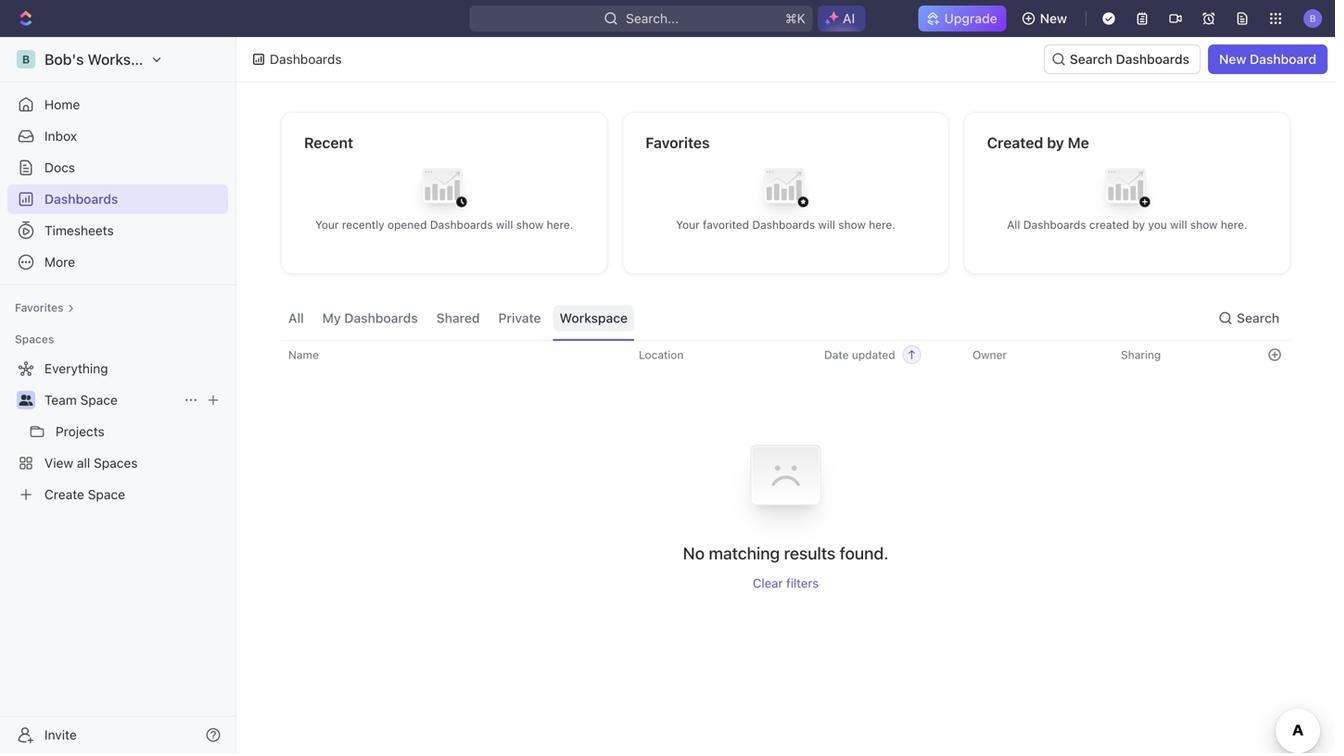 Task type: describe. For each thing, give the bounding box(es) containing it.
timesheets
[[45, 223, 114, 238]]

1 will from the left
[[496, 218, 513, 231]]

found.
[[840, 544, 889, 564]]

name
[[288, 349, 319, 362]]

no
[[683, 544, 705, 564]]

inbox
[[45, 128, 77, 144]]

tab list containing all
[[281, 297, 635, 340]]

row containing name
[[281, 340, 1291, 370]]

search dashboards button
[[1044, 45, 1201, 74]]

owner
[[973, 349, 1007, 362]]

everything link
[[7, 354, 224, 384]]

b inside dropdown button
[[1310, 13, 1316, 23]]

your recently opened dashboards will show here.
[[315, 218, 573, 231]]

search for search
[[1237, 311, 1280, 326]]

3 will from the left
[[1170, 218, 1187, 231]]

1 horizontal spatial favorites
[[646, 134, 710, 152]]

sidebar navigation
[[0, 37, 240, 754]]

shared button
[[429, 297, 487, 340]]

all dashboards created by you will show here.
[[1007, 218, 1248, 231]]

create space link
[[7, 480, 224, 510]]

clear filters
[[753, 576, 819, 591]]

dashboards inside sidebar navigation
[[45, 191, 118, 207]]

opened
[[388, 218, 427, 231]]

updated
[[852, 349, 895, 362]]

recently
[[342, 218, 384, 231]]

more button
[[7, 248, 228, 277]]

private
[[499, 311, 541, 326]]

docs
[[45, 160, 75, 175]]

create
[[45, 487, 84, 503]]

docs link
[[7, 153, 228, 183]]

sharing
[[1121, 349, 1161, 362]]

created
[[1090, 218, 1129, 231]]

created
[[987, 134, 1044, 152]]

date updated
[[824, 349, 895, 362]]

2 here. from the left
[[869, 218, 896, 231]]

filters
[[786, 576, 819, 591]]

team
[[45, 393, 77, 408]]

view all spaces
[[45, 456, 138, 471]]

inbox link
[[7, 121, 228, 151]]

me
[[1068, 134, 1089, 152]]

dashboard
[[1250, 51, 1317, 67]]

created by me
[[987, 134, 1089, 152]]

new button
[[1014, 4, 1078, 33]]

2 show from the left
[[839, 218, 866, 231]]

no created by me dashboards image
[[1090, 154, 1165, 229]]

upgrade link
[[919, 6, 1007, 32]]

search for search dashboards
[[1070, 51, 1113, 67]]

your for recent
[[315, 218, 339, 231]]

upgrade
[[944, 11, 997, 26]]

date updated button
[[813, 340, 933, 370]]

invite
[[45, 728, 77, 743]]

matching
[[709, 544, 780, 564]]

no matching results found. row
[[281, 420, 1291, 591]]

your for favorites
[[676, 218, 700, 231]]

no matching results found. table
[[281, 340, 1291, 591]]

3 show from the left
[[1191, 218, 1218, 231]]

space for team space
[[80, 393, 118, 408]]

you
[[1148, 218, 1167, 231]]

private button
[[491, 297, 549, 340]]

1 here. from the left
[[547, 218, 573, 231]]

all button
[[281, 297, 311, 340]]

bob's
[[45, 51, 84, 68]]

new for new
[[1040, 11, 1067, 26]]



Task type: vqa. For each thing, say whether or not it's contained in the screenshot.
after
no



Task type: locate. For each thing, give the bounding box(es) containing it.
0 vertical spatial b
[[1310, 13, 1316, 23]]

search inside button
[[1070, 51, 1113, 67]]

projects link
[[56, 417, 224, 447]]

dashboards link
[[7, 185, 228, 214]]

more
[[45, 255, 75, 270]]

1 vertical spatial workspace
[[560, 311, 628, 326]]

new dashboard
[[1219, 51, 1317, 67]]

1 horizontal spatial workspace
[[560, 311, 628, 326]]

my dashboards button
[[315, 297, 425, 340]]

0 horizontal spatial all
[[288, 311, 304, 326]]

all down created
[[1007, 218, 1020, 231]]

0 vertical spatial new
[[1040, 11, 1067, 26]]

shared
[[437, 311, 480, 326]]

dashboards
[[270, 51, 342, 67], [1116, 51, 1190, 67], [45, 191, 118, 207], [430, 218, 493, 231], [752, 218, 815, 231], [1024, 218, 1086, 231], [344, 311, 418, 326]]

will
[[496, 218, 513, 231], [818, 218, 835, 231], [1170, 218, 1187, 231]]

here.
[[547, 218, 573, 231], [869, 218, 896, 231], [1221, 218, 1248, 231]]

by left you
[[1133, 218, 1145, 231]]

0 horizontal spatial favorites
[[15, 301, 64, 314]]

row
[[281, 340, 1291, 370]]

dashboards inside button
[[1116, 51, 1190, 67]]

space down view all spaces 'link'
[[88, 487, 125, 503]]

0 horizontal spatial here.
[[547, 218, 573, 231]]

new left 'dashboard'
[[1219, 51, 1247, 67]]

b inside navigation
[[22, 53, 30, 66]]

1 horizontal spatial here.
[[869, 218, 896, 231]]

0 horizontal spatial show
[[516, 218, 544, 231]]

ai button
[[818, 6, 865, 32]]

1 horizontal spatial will
[[818, 218, 835, 231]]

create space
[[45, 487, 125, 503]]

bob's workspace, , element
[[17, 50, 35, 69]]

0 horizontal spatial search
[[1070, 51, 1113, 67]]

bob's workspace
[[45, 51, 164, 68]]

all
[[77, 456, 90, 471]]

favorited
[[703, 218, 749, 231]]

new
[[1040, 11, 1067, 26], [1219, 51, 1247, 67]]

0 vertical spatial all
[[1007, 218, 1020, 231]]

1 vertical spatial spaces
[[94, 456, 138, 471]]

1 horizontal spatial all
[[1007, 218, 1020, 231]]

no matching results found.
[[683, 544, 889, 564]]

location
[[639, 349, 684, 362]]

favorites button
[[7, 297, 82, 319]]

view
[[45, 456, 73, 471]]

spaces up create space link
[[94, 456, 138, 471]]

1 horizontal spatial spaces
[[94, 456, 138, 471]]

1 horizontal spatial by
[[1133, 218, 1145, 231]]

spaces inside 'link'
[[94, 456, 138, 471]]

tree inside sidebar navigation
[[7, 354, 228, 510]]

2 horizontal spatial show
[[1191, 218, 1218, 231]]

workspace up home link
[[88, 51, 164, 68]]

no recent dashboards image
[[407, 154, 481, 229]]

all
[[1007, 218, 1020, 231], [288, 311, 304, 326]]

user group image
[[19, 395, 33, 406]]

workspace right 'private'
[[560, 311, 628, 326]]

timesheets link
[[7, 216, 228, 246]]

clear filters button
[[753, 576, 819, 591]]

everything
[[45, 361, 108, 376]]

no data image
[[730, 420, 842, 543]]

1 horizontal spatial your
[[676, 218, 700, 231]]

show right no favorited dashboards image
[[839, 218, 866, 231]]

0 vertical spatial workspace
[[88, 51, 164, 68]]

space for create space
[[88, 487, 125, 503]]

1 horizontal spatial search
[[1237, 311, 1280, 326]]

team space
[[45, 393, 118, 408]]

search button
[[1211, 304, 1291, 333]]

0 horizontal spatial workspace
[[88, 51, 164, 68]]

dashboards inside button
[[344, 311, 418, 326]]

new up search dashboards button
[[1040, 11, 1067, 26]]

1 vertical spatial b
[[22, 53, 30, 66]]

space down everything link
[[80, 393, 118, 408]]

all left my
[[288, 311, 304, 326]]

favorites
[[646, 134, 710, 152], [15, 301, 64, 314]]

your left recently
[[315, 218, 339, 231]]

results
[[784, 544, 836, 564]]

your left "favorited"
[[676, 218, 700, 231]]

workspace inside 'button'
[[560, 311, 628, 326]]

favorites inside button
[[15, 301, 64, 314]]

space
[[80, 393, 118, 408], [88, 487, 125, 503]]

team space link
[[45, 386, 176, 415]]

0 vertical spatial search
[[1070, 51, 1113, 67]]

tab list
[[281, 297, 635, 340]]

all inside all button
[[288, 311, 304, 326]]

b up 'dashboard'
[[1310, 13, 1316, 23]]

2 will from the left
[[818, 218, 835, 231]]

show right no recent dashboards image
[[516, 218, 544, 231]]

1 show from the left
[[516, 218, 544, 231]]

1 vertical spatial search
[[1237, 311, 1280, 326]]

all for all dashboards created by you will show here.
[[1007, 218, 1020, 231]]

0 vertical spatial spaces
[[15, 333, 54, 346]]

2 horizontal spatial here.
[[1221, 218, 1248, 231]]

search...
[[626, 11, 679, 26]]

1 horizontal spatial b
[[1310, 13, 1316, 23]]

1 vertical spatial by
[[1133, 218, 1145, 231]]

workspace
[[88, 51, 164, 68], [560, 311, 628, 326]]

your
[[315, 218, 339, 231], [676, 218, 700, 231]]

all for all
[[288, 311, 304, 326]]

new dashboard button
[[1208, 45, 1328, 74]]

spaces
[[15, 333, 54, 346], [94, 456, 138, 471]]

home link
[[7, 90, 228, 120]]

0 vertical spatial space
[[80, 393, 118, 408]]

new for new dashboard
[[1219, 51, 1247, 67]]

search dashboards
[[1070, 51, 1190, 67]]

0 horizontal spatial new
[[1040, 11, 1067, 26]]

b left bob's
[[22, 53, 30, 66]]

my dashboards
[[322, 311, 418, 326]]

search
[[1070, 51, 1113, 67], [1237, 311, 1280, 326]]

1 vertical spatial all
[[288, 311, 304, 326]]

tree containing everything
[[7, 354, 228, 510]]

home
[[45, 97, 80, 112]]

spaces down "favorites" button on the top left
[[15, 333, 54, 346]]

b button
[[1298, 4, 1328, 33]]

1 horizontal spatial show
[[839, 218, 866, 231]]

0 horizontal spatial by
[[1047, 134, 1064, 152]]

search inside 'button'
[[1237, 311, 1280, 326]]

view all spaces link
[[7, 449, 224, 478]]

1 vertical spatial space
[[88, 487, 125, 503]]

0 horizontal spatial b
[[22, 53, 30, 66]]

1 vertical spatial favorites
[[15, 301, 64, 314]]

0 horizontal spatial will
[[496, 218, 513, 231]]

your favorited dashboards will show here.
[[676, 218, 896, 231]]

workspace inside sidebar navigation
[[88, 51, 164, 68]]

0 vertical spatial by
[[1047, 134, 1064, 152]]

show
[[516, 218, 544, 231], [839, 218, 866, 231], [1191, 218, 1218, 231]]

date
[[824, 349, 849, 362]]

recent
[[304, 134, 353, 152]]

projects
[[56, 424, 105, 440]]

show right you
[[1191, 218, 1218, 231]]

⌘k
[[786, 11, 806, 26]]

3 here. from the left
[[1221, 218, 1248, 231]]

2 your from the left
[[676, 218, 700, 231]]

1 vertical spatial new
[[1219, 51, 1247, 67]]

1 your from the left
[[315, 218, 339, 231]]

by left me on the top right of the page
[[1047, 134, 1064, 152]]

clear
[[753, 576, 783, 591]]

my
[[322, 311, 341, 326]]

2 horizontal spatial will
[[1170, 218, 1187, 231]]

b
[[1310, 13, 1316, 23], [22, 53, 30, 66]]

0 vertical spatial favorites
[[646, 134, 710, 152]]

by
[[1047, 134, 1064, 152], [1133, 218, 1145, 231]]

no favorited dashboards image
[[749, 154, 823, 229]]

workspace button
[[552, 297, 635, 340]]

1 horizontal spatial new
[[1219, 51, 1247, 67]]

tree
[[7, 354, 228, 510]]

0 horizontal spatial spaces
[[15, 333, 54, 346]]

ai
[[843, 11, 855, 26]]

0 horizontal spatial your
[[315, 218, 339, 231]]



